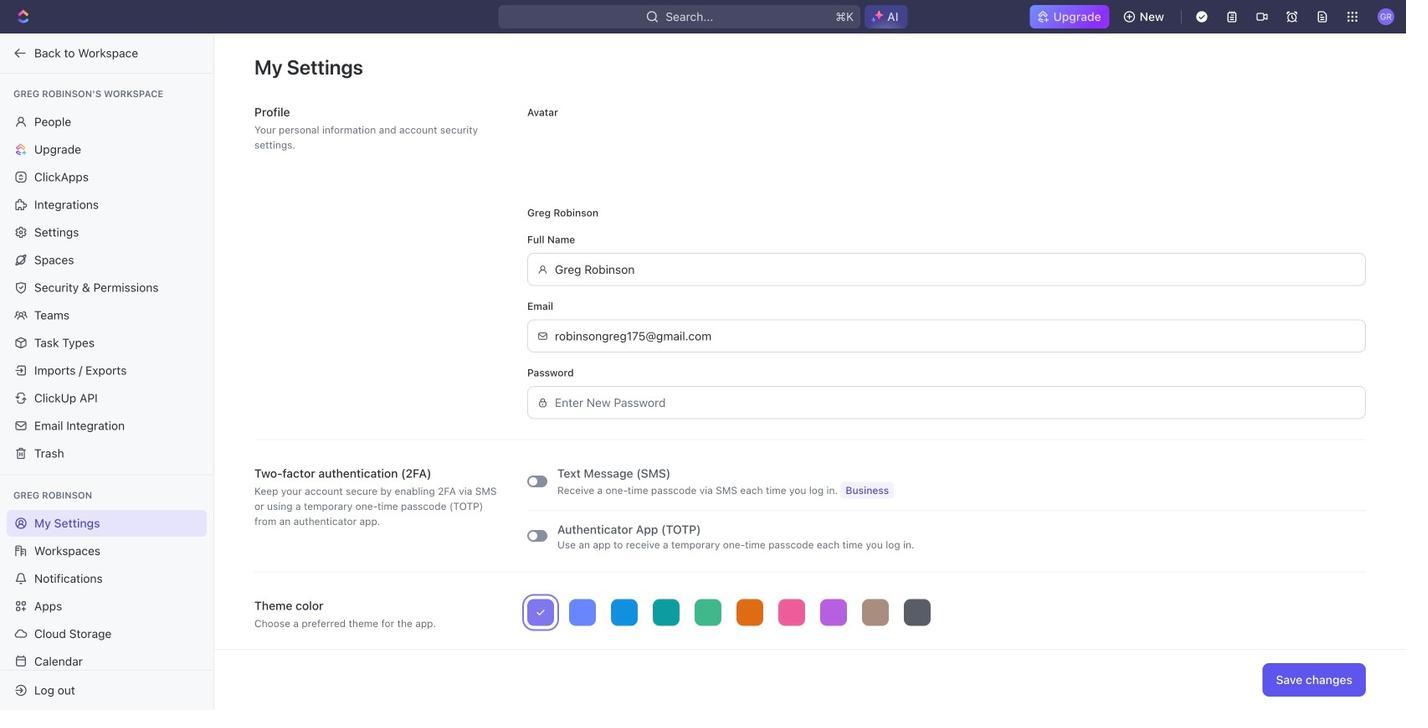 Task type: describe. For each thing, give the bounding box(es) containing it.
2 option from the left
[[569, 599, 596, 626]]

Enter Email text field
[[555, 320, 1357, 352]]

7 option from the left
[[779, 599, 806, 626]]

available on business plans or higher element
[[841, 482, 894, 499]]



Task type: vqa. For each thing, say whether or not it's contained in the screenshot.
Enter Username 'text field'
yes



Task type: locate. For each thing, give the bounding box(es) containing it.
Enter Username text field
[[555, 254, 1357, 285]]

4 option from the left
[[653, 599, 680, 626]]

1 option from the left
[[528, 599, 554, 626]]

8 option from the left
[[821, 599, 847, 626]]

Enter New Password text field
[[555, 387, 1357, 418]]

5 option from the left
[[695, 599, 722, 626]]

10 option from the left
[[904, 599, 931, 626]]

option
[[528, 599, 554, 626], [569, 599, 596, 626], [611, 599, 638, 626], [653, 599, 680, 626], [695, 599, 722, 626], [737, 599, 764, 626], [779, 599, 806, 626], [821, 599, 847, 626], [862, 599, 889, 626], [904, 599, 931, 626]]

6 option from the left
[[737, 599, 764, 626]]

3 option from the left
[[611, 599, 638, 626]]

list box
[[528, 599, 1367, 626]]

9 option from the left
[[862, 599, 889, 626]]



